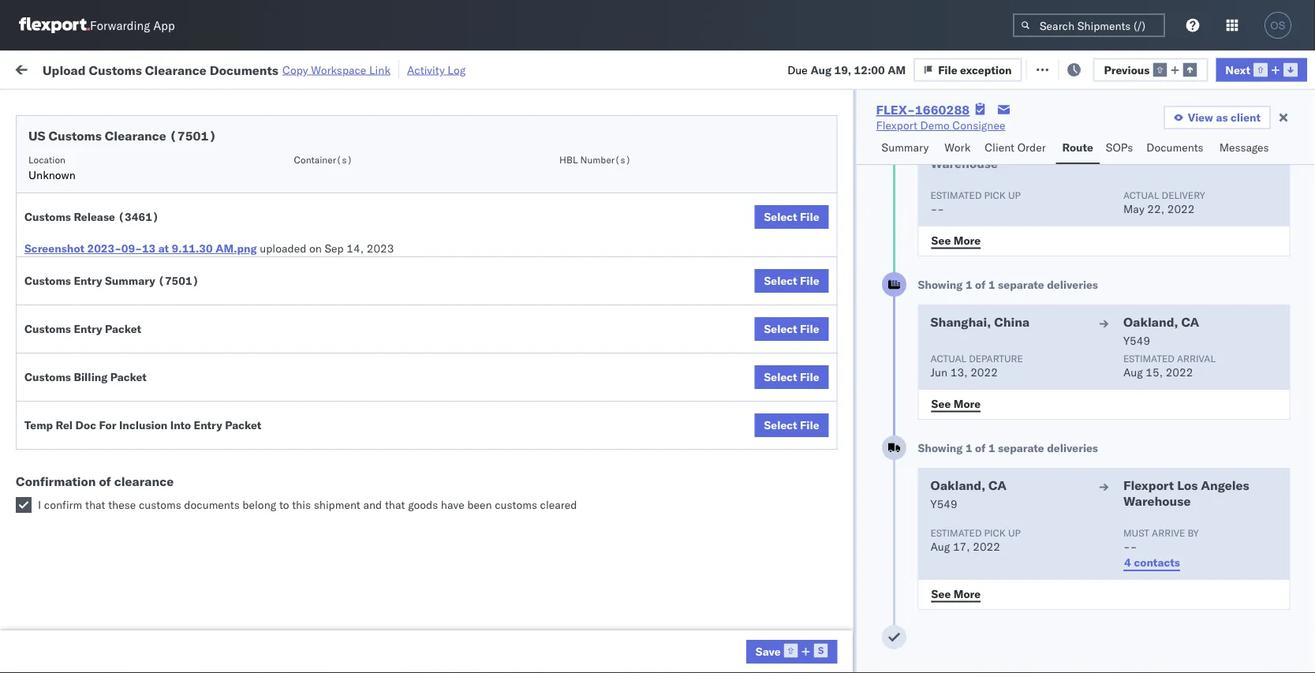 Task type: vqa. For each thing, say whether or not it's contained in the screenshot.
rightmost 'oakland, ca y549'
yes



Task type: describe. For each thing, give the bounding box(es) containing it.
documents button
[[1140, 133, 1213, 164]]

2 schedule delivery appointment button from the top
[[36, 261, 194, 278]]

hlxu6269489, for second schedule pickup from los angeles, ca button from the top of the page
[[1056, 227, 1137, 241]]

0 vertical spatial 2023
[[367, 241, 394, 255]]

next button
[[1216, 58, 1307, 81]]

3 1889466 from the top
[[905, 436, 953, 450]]

2 vertical spatial entry
[[194, 418, 222, 432]]

am
[[888, 63, 906, 76]]

select for temp rel doc for inclusion into entry packet
[[764, 418, 797, 432]]

schedule pickup from los angeles, ca for third schedule pickup from los angeles, ca button
[[36, 288, 213, 318]]

workspace
[[311, 63, 366, 77]]

demo
[[921, 118, 950, 132]]

0 horizontal spatial 13,
[[358, 401, 375, 415]]

5 schedule pickup from los angeles, ca button from the top
[[36, 496, 224, 529]]

delivery for first schedule delivery appointment button from the bottom of the page
[[86, 400, 126, 414]]

6 hlxu8034992 from the top
[[1140, 331, 1217, 345]]

flex-1846748 for the schedule pickup from los angeles, ca link associated with third schedule pickup from los angeles, ca button
[[871, 297, 953, 311]]

import
[[133, 61, 169, 75]]

documents for upload customs clearance documents
[[36, 339, 93, 353]]

select file button for customs release (3461)
[[755, 205, 829, 229]]

aug inside estimated pick up aug 17, 2022
[[930, 540, 950, 554]]

2 maeu9408431 from the top
[[1075, 575, 1155, 589]]

fcl for the schedule pickup from los angeles, ca link associated with sixth schedule pickup from los angeles, ca button from the top
[[518, 610, 538, 623]]

number(s)
[[580, 153, 631, 165]]

7 ocean fcl from the top
[[483, 610, 538, 623]]

to
[[279, 498, 289, 512]]

clearance for upload customs clearance documents
[[122, 323, 173, 337]]

1 horizontal spatial exception
[[1069, 61, 1120, 75]]

schedule pickup from los angeles, ca for second schedule pickup from los angeles, ca button from the bottom
[[36, 497, 213, 526]]

customs down screenshot
[[24, 274, 71, 288]]

3 lhuu7894563, from the top
[[972, 436, 1054, 449]]

customs up screenshot
[[24, 210, 71, 224]]

msdu7304509
[[972, 505, 1052, 519]]

4 ceau7522281, from the top
[[972, 262, 1053, 276]]

fcl for the schedule pickup from los angeles, ca link associated with second schedule pickup from los angeles, ca button from the bottom
[[518, 505, 538, 519]]

4 lhuu7894563, uetu5238478 from the top
[[972, 470, 1133, 484]]

12:00
[[854, 63, 885, 76]]

vandelay for vandelay
[[585, 610, 631, 623]]

11:59 pm pst, jan 12, 2023
[[254, 505, 402, 519]]

up for oakland, ca
[[1008, 527, 1021, 539]]

fcl for first schedule delivery appointment button from the bottom of the page schedule delivery appointment link
[[518, 401, 538, 415]]

schedule for first schedule delivery appointment button from the bottom of the page
[[36, 400, 83, 414]]

schedule for 3rd schedule delivery appointment button from the bottom of the page
[[36, 157, 83, 171]]

file for customs billing packet
[[800, 370, 820, 384]]

aug inside estimated arrival aug 15, 2022
[[1123, 365, 1143, 379]]

4 schedule pickup from los angeles, ca button from the top
[[36, 357, 224, 390]]

3 account from the top
[[769, 644, 811, 658]]

clearance for upload customs clearance documents copy workspace link
[[145, 62, 207, 78]]

fcl for the schedule pickup from los angeles, ca link associated with sixth schedule pickup from los angeles, ca button from the bottom
[[518, 193, 538, 207]]

1 karl from the top
[[823, 540, 844, 554]]

1 horizontal spatial on
[[386, 61, 398, 75]]

2023 for 24,
[[375, 610, 402, 623]]

10 resize handle column header from the left
[[1287, 122, 1306, 673]]

west
[[737, 610, 762, 623]]

6 ceau7522281, from the top
[[972, 331, 1053, 345]]

schedule for 3rd schedule pickup from los angeles, ca button from the bottom
[[36, 358, 83, 372]]

route
[[1063, 140, 1094, 154]]

schedule for sixth schedule pickup from los angeles, ca button from the bottom
[[36, 184, 83, 198]]

of for shanghai, china
[[975, 278, 986, 292]]

13, inside actual departure jun 13, 2022
[[950, 365, 967, 379]]

shanghai,
[[930, 314, 991, 330]]

3 see more button from the top
[[922, 582, 990, 606]]

work inside button
[[945, 140, 971, 154]]

9 resize handle column header from the left
[[1245, 122, 1264, 673]]

6 test123456 from the top
[[1075, 332, 1141, 346]]

numbers for mbl/mawb numbers
[[1132, 129, 1171, 141]]

2023 for 12,
[[375, 505, 402, 519]]

1 2130387 from the top
[[905, 540, 953, 554]]

1 ceau7522281, from the top
[[972, 158, 1053, 172]]

my
[[16, 57, 41, 79]]

dec for 23,
[[328, 436, 348, 450]]

hlxu6269489, for sixth schedule pickup from los angeles, ca button from the bottom
[[1056, 193, 1137, 206]]

3 2130387 from the top
[[905, 644, 953, 658]]

flexport demo consignee
[[876, 118, 1006, 132]]

os button
[[1260, 7, 1296, 43]]

more for shanghai, china
[[953, 397, 980, 410]]

3 lagerfeld from the top
[[846, 644, 893, 658]]

8 11:59 from the top
[[254, 610, 285, 623]]

delivery for 3rd schedule delivery appointment button from the bottom of the page
[[86, 157, 126, 171]]

0 vertical spatial at
[[313, 61, 323, 75]]

4 4, from the top
[[359, 262, 369, 276]]

2 lhuu7894563, uetu5238478 from the top
[[972, 401, 1133, 415]]

5 hlxu8034992 from the top
[[1140, 297, 1217, 310]]

2022 inside actual delivery may 22, 2022
[[1167, 202, 1195, 216]]

2 vertical spatial of
[[99, 473, 111, 489]]

0 horizontal spatial y549
[[930, 497, 957, 511]]

ca for sixth schedule pickup from los angeles, ca button from the bottom
[[36, 200, 51, 214]]

actions
[[1268, 129, 1301, 141]]

1 test123456 from the top
[[1075, 158, 1141, 172]]

flexport. image
[[19, 17, 90, 33]]

flex-1662119
[[871, 610, 953, 623]]

hlxu6269489, for upload customs clearance documents button
[[1056, 331, 1137, 345]]

2 ceau7522281, hlxu6269489, hlxu8034992 from the top
[[972, 193, 1217, 206]]

summary inside button
[[882, 140, 929, 154]]

previous button
[[1093, 58, 1208, 81]]

4 resize handle column header from the left
[[559, 122, 578, 673]]

client order button
[[979, 133, 1056, 164]]

estimated for oakland, ca
[[930, 527, 982, 539]]

1 flex-1846748 from the top
[[871, 158, 953, 172]]

sops button
[[1100, 133, 1140, 164]]

0 vertical spatial oakland,
[[1123, 314, 1178, 330]]

2 test123456 from the top
[[1075, 193, 1141, 207]]

5 11:59 from the top
[[254, 297, 285, 311]]

schedule for second schedule pickup from los angeles, ca button from the top of the page
[[36, 219, 83, 233]]

pick for oakland, ca
[[984, 527, 1006, 539]]

my work
[[16, 57, 86, 79]]

8,
[[358, 332, 368, 346]]

schedule for second schedule pickup from los angeles, ca button from the bottom
[[36, 497, 83, 511]]

view
[[1188, 110, 1214, 124]]

1 lagerfeld from the top
[[846, 540, 893, 554]]

delivery for confirm delivery button
[[79, 470, 120, 484]]

confirm delivery button
[[36, 469, 120, 486]]

1 schedule delivery appointment button from the top
[[36, 157, 194, 174]]

flex-1846748 for the schedule pickup from los angeles, ca link associated with sixth schedule pickup from los angeles, ca button from the bottom
[[871, 193, 953, 207]]

schedule pickup from los angeles, ca link for sixth schedule pickup from los angeles, ca button from the top
[[36, 600, 224, 632]]

1893174
[[905, 505, 953, 519]]

may
[[1123, 202, 1144, 216]]

los inside confirm pickup from los angeles, ca
[[142, 427, 160, 441]]

schedule delivery appointment link for 2nd schedule delivery appointment button from the bottom of the page
[[36, 261, 194, 277]]

abcdefg78456546 for schedule pickup from los angeles, ca
[[1075, 367, 1181, 380]]

flex id button
[[838, 125, 948, 141]]

1 horizontal spatial file exception
[[1047, 61, 1120, 75]]

3 uetu5238478 from the top
[[1056, 436, 1133, 449]]

risk
[[326, 61, 344, 75]]

1 4, from the top
[[359, 158, 369, 172]]

angeles, inside confirm pickup from los angeles, ca
[[163, 427, 206, 441]]

estimated arrival aug 15, 2022
[[1123, 352, 1215, 379]]

sep
[[325, 241, 344, 255]]

activity log
[[407, 63, 466, 77]]

goods
[[408, 498, 438, 512]]

1 1889466 from the top
[[905, 367, 953, 380]]

estimated pick up --
[[930, 189, 1021, 216]]

24,
[[355, 610, 372, 623]]

departure
[[969, 352, 1023, 364]]

doc
[[75, 418, 96, 432]]

fcl for confirm pickup from los angeles, ca link
[[518, 436, 538, 450]]

1 11:59 pm pdt, nov 4, 2022 from the top
[[254, 158, 399, 172]]

0 horizontal spatial exception
[[960, 63, 1012, 76]]

1 vertical spatial at
[[158, 241, 169, 255]]

china
[[994, 314, 1029, 330]]

i
[[38, 498, 41, 512]]

5 4, from the top
[[359, 297, 369, 311]]

this
[[292, 498, 311, 512]]

jan for 24,
[[334, 610, 352, 623]]

6 11:59 from the top
[[254, 401, 285, 415]]

2 flex-2130387 from the top
[[871, 575, 953, 589]]

1 vertical spatial oakland, ca y549
[[930, 477, 1006, 511]]

2 lhuu7894563, from the top
[[972, 401, 1054, 415]]

forwarding app
[[90, 18, 175, 33]]

22,
[[1147, 202, 1164, 216]]

deliveries for flexport los angeles warehouse
[[1047, 441, 1098, 455]]

ca for 3rd schedule pickup from los angeles, ca button from the bottom
[[36, 374, 51, 387]]

select file button for temp rel doc for inclusion into entry packet
[[755, 413, 829, 437]]

actual departure jun 13, 2022
[[930, 352, 1023, 379]]

2 customs from the left
[[495, 498, 537, 512]]

0 vertical spatial y549
[[1123, 334, 1150, 348]]

3 more from the top
[[953, 587, 980, 600]]

7 11:59 from the top
[[254, 505, 285, 519]]

759
[[290, 61, 310, 75]]

see more for hk air tsing yi warehouse
[[931, 233, 980, 247]]

12,
[[355, 505, 372, 519]]

5 ocean fcl from the top
[[483, 436, 538, 450]]

5 11:59 pm pdt, nov 4, 2022 from the top
[[254, 297, 399, 311]]

upload customs clearance documents
[[36, 323, 173, 353]]

3 karl from the top
[[823, 644, 844, 658]]

confirm pickup from los angeles, ca
[[36, 427, 206, 457]]

track
[[401, 61, 427, 75]]

for
[[99, 418, 116, 432]]

rel
[[56, 418, 73, 432]]

schedule pickup from los angeles, ca link for sixth schedule pickup from los angeles, ca button from the bottom
[[36, 183, 224, 215]]

2 abcdefg78456546 from the top
[[1075, 436, 1181, 450]]

0 horizontal spatial aug
[[811, 63, 832, 76]]

schedule pickup from los angeles, ca link for 3rd schedule pickup from los angeles, ca button from the bottom
[[36, 357, 224, 389]]

forwarding app link
[[19, 17, 175, 33]]

clearance
[[114, 473, 174, 489]]

action
[[1261, 61, 1296, 75]]

0 horizontal spatial oakland,
[[930, 477, 985, 493]]

2 karl from the top
[[823, 575, 844, 589]]

schedule delivery appointment for 3rd schedule delivery appointment button from the bottom of the page's schedule delivery appointment link
[[36, 157, 194, 171]]

4 11:59 from the top
[[254, 262, 285, 276]]

temp
[[24, 418, 53, 432]]

jun
[[930, 365, 947, 379]]

1 flex-1889466 from the top
[[871, 367, 953, 380]]

copy workspace link button
[[283, 63, 391, 77]]

jan for 12,
[[334, 505, 352, 519]]

select file button for customs billing packet
[[755, 365, 829, 389]]

arrive
[[1152, 527, 1185, 539]]

been
[[467, 498, 492, 512]]

of for oakland, ca
[[975, 441, 986, 455]]

schedule pickup from los angeles, ca for 3rd schedule pickup from los angeles, ca button from the bottom
[[36, 358, 213, 387]]

select file for customs billing packet
[[764, 370, 820, 384]]

operator
[[1272, 129, 1310, 141]]

vandelay west
[[688, 610, 762, 623]]

flexport los angeles warehouse
[[1123, 477, 1249, 509]]

inclusion
[[119, 418, 167, 432]]

up for hk air tsing yi warehouse
[[1008, 189, 1021, 201]]

4 ceau7522281, hlxu6269489, hlxu8034992 from the top
[[972, 262, 1217, 276]]

confirm
[[44, 498, 82, 512]]

4 flex-1889466 from the top
[[871, 471, 953, 484]]

file for customs entry packet
[[800, 322, 820, 336]]

1 maeu9408431 from the top
[[1075, 540, 1155, 554]]

estimated for hk air tsing yi warehouse
[[930, 189, 982, 201]]

pdt, for the schedule pickup from los angeles, ca link associated with sixth schedule pickup from los angeles, ca button from the bottom
[[308, 193, 333, 207]]

flex-1846748 for upload customs clearance documents link
[[871, 332, 953, 346]]

batch action button
[[1203, 56, 1306, 80]]

import work
[[133, 61, 199, 75]]

5 ceau7522281, from the top
[[972, 297, 1053, 310]]

2 integration from the top
[[688, 575, 743, 589]]

client
[[985, 140, 1015, 154]]

4 flex-1846748 from the top
[[871, 262, 953, 276]]

3 flex-1889466 from the top
[[871, 436, 953, 450]]

4 ocean fcl from the top
[[483, 401, 538, 415]]

see for hk air tsing yi warehouse
[[931, 233, 951, 247]]

4 test123456 from the top
[[1075, 262, 1141, 276]]

3 11:59 pm pdt, nov 4, 2022 from the top
[[254, 228, 399, 241]]

6 resize handle column header from the left
[[819, 122, 838, 673]]

8 resize handle column header from the left
[[1048, 122, 1067, 673]]

messages button
[[1213, 133, 1278, 164]]

see more button for hk air tsing yi warehouse
[[922, 229, 990, 253]]

3 ceau7522281, from the top
[[972, 227, 1053, 241]]

5 ceau7522281, hlxu6269489, hlxu8034992 from the top
[[972, 297, 1217, 310]]

cleared
[[540, 498, 577, 512]]

(7501) for us customs clearance (7501)
[[170, 128, 216, 144]]

2022 inside estimated pick up aug 17, 2022
[[973, 540, 1000, 554]]

schedule delivery appointment for first schedule delivery appointment button from the bottom of the page schedule delivery appointment link
[[36, 400, 194, 414]]

ca for sixth schedule pickup from los angeles, ca button from the top
[[36, 617, 51, 630]]

log
[[448, 63, 466, 77]]

container numbers
[[972, 123, 1014, 147]]

6 schedule pickup from los angeles, ca button from the top
[[36, 600, 224, 633]]

2 1846748 from the top
[[905, 193, 953, 207]]

entry for summary
[[74, 274, 102, 288]]

(3461)
[[118, 210, 159, 224]]

see for shanghai, china
[[931, 397, 951, 410]]

container numbers button
[[964, 119, 1051, 148]]

container(s)
[[294, 153, 353, 165]]

workitem
[[17, 129, 59, 141]]

15,
[[1146, 365, 1163, 379]]

flex
[[846, 129, 864, 141]]

confirm for confirm delivery
[[36, 470, 77, 484]]

select for customs billing packet
[[764, 370, 797, 384]]

3 lhuu7894563, uetu5238478 from the top
[[972, 436, 1133, 449]]

3 schedule pickup from los angeles, ca button from the top
[[36, 288, 224, 321]]

1 ocean fcl from the top
[[483, 193, 538, 207]]

yi
[[1008, 140, 1020, 155]]

3 test123456 from the top
[[1075, 228, 1141, 241]]

delivery
[[1162, 189, 1205, 201]]

2 1889466 from the top
[[905, 401, 953, 415]]

3 integration from the top
[[688, 644, 743, 658]]

4 11:59 pm pdt, nov 4, 2022 from the top
[[254, 262, 399, 276]]

2 uetu5238478 from the top
[[1056, 401, 1133, 415]]

schedule pickup from los angeles, ca link for third schedule pickup from los angeles, ca button
[[36, 288, 224, 319]]

customs left the "billing"
[[24, 370, 71, 384]]

select file for customs entry packet
[[764, 322, 820, 336]]

--
[[1075, 610, 1088, 623]]

4 pdt, from the top
[[308, 262, 333, 276]]

1 gvcu5265864 from the top
[[972, 540, 1050, 554]]

save button
[[746, 640, 838, 664]]

fcl for upload customs clearance documents link
[[518, 332, 538, 346]]

warehouse inside flexport los angeles warehouse
[[1123, 493, 1191, 509]]

4:00 pm pst, dec 23, 2022
[[254, 436, 398, 450]]

activity
[[407, 63, 445, 77]]

Search Shipments (/) text field
[[1013, 13, 1165, 37]]

ca for second schedule pickup from los angeles, ca button from the top of the page
[[36, 235, 51, 249]]

6 1846748 from the top
[[905, 332, 953, 346]]

schedule delivery appointment link for 3rd schedule delivery appointment button from the bottom of the page
[[36, 157, 194, 172]]

warehouse inside the hk air tsing yi warehouse
[[930, 155, 998, 171]]

3 1846748 from the top
[[905, 228, 953, 241]]

1 schedule pickup from los angeles, ca button from the top
[[36, 183, 224, 217]]



Task type: locate. For each thing, give the bounding box(es) containing it.
delivery down 2023-
[[86, 262, 126, 275]]

showing for oakland, ca
[[918, 441, 963, 455]]

1662119
[[905, 610, 953, 623]]

clearance inside upload customs clearance documents
[[122, 323, 173, 337]]

1 uetu5238478 from the top
[[1056, 366, 1133, 380]]

3 appointment from the top
[[129, 400, 194, 414]]

message (0)
[[212, 61, 276, 75]]

2 vertical spatial aug
[[930, 540, 950, 554]]

summary button
[[876, 133, 938, 164]]

2 vertical spatial account
[[769, 644, 811, 658]]

schedule delivery appointment down the us customs clearance (7501)
[[36, 157, 194, 171]]

clearance down app
[[145, 62, 207, 78]]

lhuu7894563, uetu5238478
[[972, 366, 1133, 380], [972, 401, 1133, 415], [972, 436, 1133, 449], [972, 470, 1133, 484]]

estimated inside estimated arrival aug 15, 2022
[[1123, 352, 1174, 364]]

see more button up 1662119
[[922, 582, 990, 606]]

1 see from the top
[[931, 233, 951, 247]]

flexport for flexport los angeles warehouse
[[1123, 477, 1174, 493]]

pick inside estimated pick up --
[[984, 189, 1006, 201]]

schedule delivery appointment up for
[[36, 400, 194, 414]]

file
[[1047, 61, 1066, 75], [938, 63, 958, 76], [800, 210, 820, 224], [800, 274, 820, 288], [800, 322, 820, 336], [800, 370, 820, 384], [800, 418, 820, 432]]

2 vertical spatial packet
[[225, 418, 261, 432]]

1 vertical spatial actual
[[930, 352, 966, 364]]

1 vertical spatial entry
[[74, 322, 102, 336]]

actual for may
[[1123, 189, 1159, 201]]

resize handle column header
[[226, 122, 245, 673], [401, 122, 420, 673], [456, 122, 475, 673], [559, 122, 578, 673], [661, 122, 680, 673], [819, 122, 838, 673], [945, 122, 964, 673], [1048, 122, 1067, 673], [1245, 122, 1264, 673], [1287, 122, 1306, 673]]

0 vertical spatial up
[[1008, 189, 1021, 201]]

1 vertical spatial integration
[[688, 575, 743, 589]]

2 vandelay from the left
[[688, 610, 734, 623]]

2023 right '12,'
[[375, 505, 402, 519]]

3 fcl from the top
[[518, 332, 538, 346]]

karl
[[823, 540, 844, 554], [823, 575, 844, 589], [823, 644, 844, 658]]

packet for customs billing packet
[[110, 370, 147, 384]]

(7501) for customs entry summary (7501)
[[158, 274, 199, 288]]

6 schedule pickup from los angeles, ca from the top
[[36, 601, 213, 630]]

2 ocean fcl from the top
[[483, 297, 538, 311]]

0 horizontal spatial oakland, ca y549
[[930, 477, 1006, 511]]

0 vertical spatial account
[[769, 540, 811, 554]]

09-
[[121, 241, 142, 255]]

0 horizontal spatial numbers
[[972, 135, 1011, 147]]

1 vertical spatial 13,
[[358, 401, 375, 415]]

6 hlxu6269489, from the top
[[1056, 331, 1137, 345]]

0 horizontal spatial on
[[309, 241, 322, 255]]

2 that from the left
[[385, 498, 405, 512]]

clearance down customs entry summary (7501)
[[122, 323, 173, 337]]

schedule delivery appointment link down the us customs clearance (7501)
[[36, 157, 194, 172]]

1 vertical spatial documents
[[1147, 140, 1204, 154]]

1 vertical spatial jan
[[334, 610, 352, 623]]

Search Work text field
[[785, 56, 957, 80]]

3 schedule delivery appointment button from the top
[[36, 400, 194, 417]]

customs release (3461)
[[24, 210, 159, 224]]

customs inside upload customs clearance documents
[[75, 323, 119, 337]]

select file
[[764, 210, 820, 224], [764, 274, 820, 288], [764, 322, 820, 336], [764, 370, 820, 384], [764, 418, 820, 432]]

0 vertical spatial upload
[[43, 62, 86, 78]]

1 vertical spatial work
[[945, 140, 971, 154]]

lagerfeld up the flex-1662119 at the right bottom of the page
[[846, 575, 893, 589]]

temp rel doc for inclusion into entry packet
[[24, 418, 261, 432]]

jan
[[334, 505, 352, 519], [334, 610, 352, 623]]

dec for 13,
[[334, 401, 355, 415]]

4 1846748 from the top
[[905, 262, 953, 276]]

schedule delivery appointment link
[[36, 157, 194, 172], [36, 261, 194, 277], [36, 400, 194, 415]]

file for temp rel doc for inclusion into entry packet
[[800, 418, 820, 432]]

4 lhuu7894563, from the top
[[972, 470, 1054, 484]]

appointment for 3rd schedule delivery appointment button from the bottom of the page's schedule delivery appointment link
[[129, 157, 194, 171]]

2 horizontal spatial documents
[[1147, 140, 1204, 154]]

schedule for sixth schedule pickup from los angeles, ca button from the top
[[36, 601, 83, 615]]

schedule pickup from los angeles, ca for second schedule pickup from los angeles, ca button from the top of the page
[[36, 219, 213, 249]]

warehouse
[[930, 155, 998, 171], [1123, 493, 1191, 509]]

0 vertical spatial 13,
[[950, 365, 967, 379]]

on right 205
[[386, 61, 398, 75]]

1 schedule pickup from los angeles, ca link from the top
[[36, 183, 224, 215]]

estimated
[[930, 189, 982, 201], [1123, 352, 1174, 364], [930, 527, 982, 539]]

flexport up summary button
[[876, 118, 918, 132]]

2023
[[367, 241, 394, 255], [375, 505, 402, 519], [375, 610, 402, 623]]

1 customs from the left
[[139, 498, 181, 512]]

1 vertical spatial showing
[[918, 441, 963, 455]]

flex-1846748
[[871, 158, 953, 172], [871, 193, 953, 207], [871, 228, 953, 241], [871, 262, 953, 276], [871, 297, 953, 311], [871, 332, 953, 346]]

fcl for the schedule pickup from los angeles, ca link associated with third schedule pickup from los angeles, ca button
[[518, 297, 538, 311]]

appointment
[[129, 157, 194, 171], [129, 262, 194, 275], [129, 400, 194, 414]]

schedule for 2nd schedule delivery appointment button from the bottom of the page
[[36, 262, 83, 275]]

y549 up 15,
[[1123, 334, 1150, 348]]

2130387 up 1662119
[[905, 575, 953, 589]]

pdt, for the schedule pickup from los angeles, ca link associated with second schedule pickup from los angeles, ca button from the top of the page
[[308, 228, 333, 241]]

1 vertical spatial abcdefg78456546
[[1075, 436, 1181, 450]]

entry right into
[[194, 418, 222, 432]]

see more down jun
[[931, 397, 980, 410]]

i confirm that these customs documents belong to this shipment and that goods have been customs cleared
[[38, 498, 577, 512]]

3 flex-1846748 from the top
[[871, 228, 953, 241]]

1660288
[[915, 102, 970, 118]]

pst, left 24,
[[308, 610, 332, 623]]

1 resize handle column header from the left
[[226, 122, 245, 673]]

appointment for schedule delivery appointment link corresponding to 2nd schedule delivery appointment button from the bottom of the page
[[129, 262, 194, 275]]

work right import
[[171, 61, 199, 75]]

appointment up the inclusion
[[129, 400, 194, 414]]

sops
[[1106, 140, 1133, 154]]

1 vertical spatial deliveries
[[1047, 441, 1098, 455]]

pickup inside confirm pickup from los angeles, ca
[[79, 427, 114, 441]]

on left sep
[[309, 241, 322, 255]]

numbers inside mbl/mawb numbers button
[[1132, 129, 1171, 141]]

summary down 09-
[[105, 274, 155, 288]]

customs entry summary (7501)
[[24, 274, 199, 288]]

5 hlxu6269489, from the top
[[1056, 297, 1137, 310]]

flexport up the maeu9736123 in the bottom right of the page
[[1123, 477, 1174, 493]]

estimated inside estimated pick up --
[[930, 189, 982, 201]]

at right 13
[[158, 241, 169, 255]]

upload inside upload customs clearance documents
[[36, 323, 72, 337]]

actual for jun
[[930, 352, 966, 364]]

these
[[108, 498, 136, 512]]

2 vertical spatial lagerfeld
[[846, 644, 893, 658]]

0 vertical spatial (7501)
[[170, 128, 216, 144]]

confirm up confirm
[[36, 470, 77, 484]]

2 flex-1889466 from the top
[[871, 401, 953, 415]]

2 vertical spatial schedule delivery appointment button
[[36, 400, 194, 417]]

customs up customs billing packet
[[24, 322, 71, 336]]

clearance down import
[[105, 128, 166, 144]]

1 vertical spatial integration test account - karl lagerfeld
[[688, 575, 893, 589]]

0 horizontal spatial file exception
[[938, 63, 1012, 76]]

1 vertical spatial pick
[[984, 527, 1006, 539]]

shanghai, china
[[930, 314, 1029, 330]]

19,
[[834, 63, 852, 76]]

flex-2130387 down the flex-1662119 at the right bottom of the page
[[871, 644, 953, 658]]

pst, for 8,
[[308, 332, 332, 346]]

upload up by:
[[43, 62, 86, 78]]

aug
[[811, 63, 832, 76], [1123, 365, 1143, 379], [930, 540, 950, 554]]

1 up from the top
[[1008, 189, 1021, 201]]

pst, left the 8,
[[308, 332, 332, 346]]

4 schedule from the top
[[36, 262, 83, 275]]

2 vertical spatial 2023
[[375, 610, 402, 623]]

ca for confirm pickup from los angeles, ca button
[[36, 443, 51, 457]]

integration
[[688, 540, 743, 554], [688, 575, 743, 589], [688, 644, 743, 658]]

pst, for 12,
[[308, 505, 332, 519]]

1 horizontal spatial y549
[[1123, 334, 1150, 348]]

0 vertical spatial of
[[975, 278, 986, 292]]

2 hlxu8034992 from the top
[[1140, 193, 1217, 206]]

shipment
[[314, 498, 360, 512]]

2 deliveries from the top
[[1047, 441, 1098, 455]]

of up shanghai, china
[[975, 278, 986, 292]]

1 horizontal spatial oakland,
[[1123, 314, 1178, 330]]

schedule delivery appointment link for first schedule delivery appointment button from the bottom of the page
[[36, 400, 194, 415]]

2022 inside actual departure jun 13, 2022
[[970, 365, 998, 379]]

5 resize handle column header from the left
[[661, 122, 680, 673]]

1 vertical spatial gvcu5265864
[[972, 574, 1050, 588]]

customs entry packet
[[24, 322, 141, 336]]

screenshot
[[24, 241, 84, 255]]

actual up jun
[[930, 352, 966, 364]]

app
[[153, 18, 175, 33]]

actual inside actual delivery may 22, 2022
[[1123, 189, 1159, 201]]

packet
[[105, 322, 141, 336], [110, 370, 147, 384], [225, 418, 261, 432]]

confirm
[[36, 427, 77, 441], [36, 470, 77, 484]]

confirm for confirm pickup from los angeles, ca
[[36, 427, 77, 441]]

select
[[764, 210, 797, 224], [764, 274, 797, 288], [764, 322, 797, 336], [764, 370, 797, 384], [764, 418, 797, 432]]

1 vertical spatial of
[[975, 441, 986, 455]]

2 pick from the top
[[984, 527, 1006, 539]]

abcdefg78456546
[[1075, 367, 1181, 380], [1075, 436, 1181, 450], [1075, 471, 1181, 484]]

2 vertical spatial schedule delivery appointment
[[36, 400, 194, 414]]

schedule delivery appointment link down 2023-
[[36, 261, 194, 277]]

2 up from the top
[[1008, 527, 1021, 539]]

11:00
[[254, 332, 285, 346]]

0 vertical spatial see
[[931, 233, 951, 247]]

see down jun
[[931, 397, 951, 410]]

2 2130387 from the top
[[905, 575, 953, 589]]

see more down estimated pick up --
[[931, 233, 980, 247]]

file for customs entry summary (7501)
[[800, 274, 820, 288]]

lagerfeld
[[846, 540, 893, 554], [846, 575, 893, 589], [846, 644, 893, 658]]

appointment down 13
[[129, 262, 194, 275]]

6 schedule pickup from los angeles, ca link from the top
[[36, 600, 224, 632]]

summary
[[882, 140, 929, 154], [105, 274, 155, 288]]

flex-1846748 for the schedule pickup from los angeles, ca link associated with second schedule pickup from los angeles, ca button from the top of the page
[[871, 228, 953, 241]]

2 vertical spatial see more button
[[922, 582, 990, 606]]

1 vertical spatial account
[[769, 575, 811, 589]]

1 integration from the top
[[688, 540, 743, 554]]

of up msdu7304509
[[975, 441, 986, 455]]

2130387 down 1893174
[[905, 540, 953, 554]]

entry down 2023-
[[74, 274, 102, 288]]

order
[[1018, 140, 1046, 154]]

2 vertical spatial flex-2130387
[[871, 644, 953, 658]]

belong
[[243, 498, 276, 512]]

pdt, for the schedule pickup from los angeles, ca link associated with third schedule pickup from los angeles, ca button
[[308, 297, 333, 311]]

customs down clearance
[[139, 498, 181, 512]]

showing 1 of 1 separate deliveries for oakland, ca
[[918, 441, 1098, 455]]

flex-2130387 down flex-1893174
[[871, 540, 953, 554]]

us
[[28, 128, 45, 144]]

us customs clearance (7501)
[[28, 128, 216, 144]]

2023 right 14,
[[367, 241, 394, 255]]

select file button for customs entry summary (7501)
[[755, 269, 829, 293]]

4 fcl from the top
[[518, 401, 538, 415]]

1 vertical spatial maeu9408431
[[1075, 575, 1155, 589]]

0 vertical spatial actual
[[1123, 189, 1159, 201]]

y549 up 17,
[[930, 497, 957, 511]]

work inside button
[[171, 61, 199, 75]]

schedule delivery appointment button up for
[[36, 400, 194, 417]]

activity log button
[[407, 60, 466, 79]]

1 horizontal spatial customs
[[495, 498, 537, 512]]

schedule delivery appointment down 2023-
[[36, 262, 194, 275]]

packet right the "billing"
[[110, 370, 147, 384]]

schedule pickup from los angeles, ca for sixth schedule pickup from los angeles, ca button from the top
[[36, 601, 213, 630]]

schedule delivery appointment button down the us customs clearance (7501)
[[36, 157, 194, 174]]

lhuu7894563,
[[972, 366, 1054, 380], [972, 401, 1054, 415], [972, 436, 1054, 449], [972, 470, 1054, 484]]

1 vertical spatial upload
[[36, 323, 72, 337]]

air
[[952, 140, 970, 155]]

more down estimated pick up --
[[953, 233, 980, 247]]

3 resize handle column header from the left
[[456, 122, 475, 673]]

view as client button
[[1164, 106, 1271, 129]]

0 vertical spatial integration test account - karl lagerfeld
[[688, 540, 893, 554]]

customs
[[139, 498, 181, 512], [495, 498, 537, 512]]

packet for customs entry packet
[[105, 322, 141, 336]]

2 fcl from the top
[[518, 297, 538, 311]]

estimated inside estimated pick up aug 17, 2022
[[930, 527, 982, 539]]

into
[[170, 418, 191, 432]]

1 vertical spatial estimated
[[1123, 352, 1174, 364]]

more down 17,
[[953, 587, 980, 600]]

documents for upload customs clearance documents copy workspace link
[[210, 62, 279, 78]]

2 vertical spatial abcdefg78456546
[[1075, 471, 1181, 484]]

0 vertical spatial see more
[[931, 233, 980, 247]]

1 hlxu6269489, from the top
[[1056, 158, 1137, 172]]

0 horizontal spatial customs
[[139, 498, 181, 512]]

1 11:59 from the top
[[254, 158, 285, 172]]

delivery down the us customs clearance (7501)
[[86, 157, 126, 171]]

3 11:59 from the top
[[254, 228, 285, 241]]

actual inside actual departure jun 13, 2022
[[930, 352, 966, 364]]

packet down customs entry summary (7501)
[[105, 322, 141, 336]]

deliveries for oakland, ca
[[1047, 278, 1098, 292]]

work down the flexport demo consignee link
[[945, 140, 971, 154]]

1 horizontal spatial warehouse
[[1123, 493, 1191, 509]]

(7501) down 9.11.30 at the top of page
[[158, 274, 199, 288]]

2022 inside estimated arrival aug 15, 2022
[[1166, 365, 1193, 379]]

flex id
[[846, 129, 876, 141]]

more down actual departure jun 13, 2022
[[953, 397, 980, 410]]

4, up 14,
[[359, 193, 369, 207]]

showing 1 of 1 separate deliveries up msdu7304509
[[918, 441, 1098, 455]]

1 vertical spatial more
[[953, 397, 980, 410]]

4 hlxu6269489, from the top
[[1056, 262, 1137, 276]]

11:00 pm pst, nov 8, 2022
[[254, 332, 398, 346]]

(7501) down upload customs clearance documents copy workspace link
[[170, 128, 216, 144]]

must arrive by -- 4 contacts
[[1123, 527, 1199, 569]]

filtered by:
[[16, 97, 72, 110]]

0 horizontal spatial flexport
[[876, 118, 918, 132]]

confirm inside confirm pickup from los angeles, ca
[[36, 427, 77, 441]]

delivery for 2nd schedule delivery appointment button from the bottom of the page
[[86, 262, 126, 275]]

oakland, ca y549 up estimated arrival aug 15, 2022
[[1123, 314, 1199, 348]]

2 vertical spatial integration test account - karl lagerfeld
[[688, 644, 893, 658]]

6 ocean fcl from the top
[[483, 505, 538, 519]]

1 vertical spatial schedule delivery appointment
[[36, 262, 194, 275]]

up inside estimated pick up aug 17, 2022
[[1008, 527, 1021, 539]]

gvcu5265864 up abcd1234560
[[972, 574, 1050, 588]]

2 schedule delivery appointment from the top
[[36, 262, 194, 275]]

customs right been
[[495, 498, 537, 512]]

batch action
[[1228, 61, 1296, 75]]

5 schedule pickup from los angeles, ca from the top
[[36, 497, 213, 526]]

0 vertical spatial 2130387
[[905, 540, 953, 554]]

0 vertical spatial estimated
[[930, 189, 982, 201]]

0 vertical spatial schedule delivery appointment
[[36, 157, 194, 171]]

must
[[1123, 527, 1149, 539]]

separate for oakland, ca
[[998, 441, 1044, 455]]

estimated up 17,
[[930, 527, 982, 539]]

up down msdu7304509
[[1008, 527, 1021, 539]]

0 vertical spatial karl
[[823, 540, 844, 554]]

1 horizontal spatial aug
[[930, 540, 950, 554]]

see more button for shanghai, china
[[922, 392, 990, 416]]

2 vertical spatial clearance
[[122, 323, 173, 337]]

5 select from the top
[[764, 418, 797, 432]]

of
[[975, 278, 986, 292], [975, 441, 986, 455], [99, 473, 111, 489]]

0 vertical spatial flexport
[[876, 118, 918, 132]]

select file button for customs entry packet
[[755, 317, 829, 341]]

file for customs release (3461)
[[800, 210, 820, 224]]

customs down by:
[[49, 128, 102, 144]]

select for customs entry summary (7501)
[[764, 274, 797, 288]]

oakland, ca y549
[[1123, 314, 1199, 348], [930, 477, 1006, 511]]

1 horizontal spatial that
[[385, 498, 405, 512]]

1 vertical spatial showing 1 of 1 separate deliveries
[[918, 441, 1098, 455]]

0 vertical spatial clearance
[[145, 62, 207, 78]]

separate for shanghai, china
[[998, 278, 1044, 292]]

2023 right 24,
[[375, 610, 402, 623]]

4, right container(s)
[[359, 158, 369, 172]]

3 flex-2130387 from the top
[[871, 644, 953, 658]]

summary left hk
[[882, 140, 929, 154]]

None checkbox
[[16, 497, 32, 513]]

4 contacts button
[[1123, 555, 1181, 570]]

1 vertical spatial packet
[[110, 370, 147, 384]]

1 account from the top
[[769, 540, 811, 554]]

separate
[[998, 278, 1044, 292], [998, 441, 1044, 455]]

up down the client order button
[[1008, 189, 1021, 201]]

fcl
[[518, 193, 538, 207], [518, 297, 538, 311], [518, 332, 538, 346], [518, 401, 538, 415], [518, 436, 538, 450], [518, 505, 538, 519], [518, 610, 538, 623]]

1 deliveries from the top
[[1047, 278, 1098, 292]]

0 horizontal spatial summary
[[105, 274, 155, 288]]

pick down the hk air tsing yi warehouse
[[984, 189, 1006, 201]]

aug left 17,
[[930, 540, 950, 554]]

2 vertical spatial see
[[931, 587, 951, 600]]

2 11:59 pm pdt, nov 4, 2022 from the top
[[254, 193, 399, 207]]

2 showing from the top
[[918, 441, 963, 455]]

1 abcdefg78456546 from the top
[[1075, 367, 1181, 380]]

0 vertical spatial flex-2130387
[[871, 540, 953, 554]]

documents down the customs entry packet
[[36, 339, 93, 353]]

2130387 down 1662119
[[905, 644, 953, 658]]

actual up may
[[1123, 189, 1159, 201]]

clearance for us customs clearance (7501)
[[105, 128, 166, 144]]

see up 1662119
[[931, 587, 951, 600]]

1 vertical spatial confirm
[[36, 470, 77, 484]]

1 pick from the top
[[984, 189, 1006, 201]]

vandelay for vandelay west
[[688, 610, 734, 623]]

3 select file button from the top
[[755, 317, 829, 341]]

hlxu6269489, for third schedule pickup from los angeles, ca button
[[1056, 297, 1137, 310]]

2022
[[372, 158, 399, 172], [372, 193, 399, 207], [1167, 202, 1195, 216], [372, 228, 399, 241], [372, 262, 399, 276], [372, 297, 399, 311], [371, 332, 398, 346], [970, 365, 998, 379], [1166, 365, 1193, 379], [378, 401, 405, 415], [371, 436, 398, 450], [973, 540, 1000, 554]]

pick inside estimated pick up aug 17, 2022
[[984, 527, 1006, 539]]

1 vertical spatial on
[[309, 241, 322, 255]]

filtered
[[16, 97, 54, 110]]

confirm pickup from los angeles, ca link
[[36, 426, 224, 458]]

1 select file from the top
[[764, 210, 820, 224]]

pst, down 11:59 pm pst, dec 13, 2022
[[301, 436, 325, 450]]

2 vertical spatial integration
[[688, 644, 743, 658]]

flexport for flexport demo consignee
[[876, 118, 918, 132]]

5 select file from the top
[[764, 418, 820, 432]]

confirmation
[[16, 473, 96, 489]]

1 separate from the top
[[998, 278, 1044, 292]]

contacts
[[1134, 556, 1180, 569]]

select for customs release (3461)
[[764, 210, 797, 224]]

see more button down estimated pick up --
[[922, 229, 990, 253]]

2 account from the top
[[769, 575, 811, 589]]

have
[[441, 498, 464, 512]]

1 horizontal spatial flexport
[[1123, 477, 1174, 493]]

3 schedule delivery appointment link from the top
[[36, 400, 194, 415]]

exception up "consignee"
[[960, 63, 1012, 76]]

flex-1660288
[[876, 102, 970, 118]]

23,
[[351, 436, 368, 450]]

exception down search shipments (/) text field
[[1069, 61, 1120, 75]]

3 hlxu8034992 from the top
[[1140, 227, 1217, 241]]

1 ceau7522281, hlxu6269489, hlxu8034992 from the top
[[972, 158, 1217, 172]]

3 see more from the top
[[931, 587, 980, 600]]

oakland, up estimated arrival aug 15, 2022
[[1123, 314, 1178, 330]]

1 vertical spatial appointment
[[129, 262, 194, 275]]

1 vertical spatial schedule delivery appointment link
[[36, 261, 194, 277]]

packet up the 4:00
[[225, 418, 261, 432]]

from inside confirm pickup from los angeles, ca
[[116, 427, 139, 441]]

maeu9736123
[[1075, 505, 1155, 519]]

1 vertical spatial 2023
[[375, 505, 402, 519]]

showing 1 of 1 separate deliveries
[[918, 278, 1098, 292], [918, 441, 1098, 455]]

ca
[[36, 200, 51, 214], [36, 235, 51, 249], [36, 304, 51, 318], [1181, 314, 1199, 330], [36, 374, 51, 387], [36, 443, 51, 457], [988, 477, 1006, 493], [36, 512, 51, 526], [36, 617, 51, 630]]

appointment down the us customs clearance (7501)
[[129, 157, 194, 171]]

2 resize handle column header from the left
[[401, 122, 420, 673]]

documents inside upload customs clearance documents
[[36, 339, 93, 353]]

ca inside confirm pickup from los angeles, ca
[[36, 443, 51, 457]]

0 vertical spatial oakland, ca y549
[[1123, 314, 1199, 348]]

1 horizontal spatial at
[[313, 61, 323, 75]]

(0)
[[256, 61, 276, 75]]

up inside estimated pick up --
[[1008, 189, 1021, 201]]

1 vertical spatial separate
[[998, 441, 1044, 455]]

schedule pickup from los angeles, ca link
[[36, 183, 224, 215], [36, 218, 224, 250], [36, 288, 224, 319], [36, 357, 224, 389], [36, 496, 224, 527], [36, 600, 224, 632]]

0 vertical spatial jan
[[334, 505, 352, 519]]

0 vertical spatial warehouse
[[930, 155, 998, 171]]

0 vertical spatial see more button
[[922, 229, 990, 253]]

select file for customs release (3461)
[[764, 210, 820, 224]]

delivery up these on the bottom left of the page
[[79, 470, 120, 484]]

2 schedule from the top
[[36, 184, 83, 198]]

los inside flexport los angeles warehouse
[[1177, 477, 1198, 493]]

schedule pickup from los angeles, ca link for second schedule pickup from los angeles, ca button from the top of the page
[[36, 218, 224, 250]]

2 integration test account - karl lagerfeld from the top
[[688, 575, 893, 589]]

0 vertical spatial work
[[171, 61, 199, 75]]

view as client
[[1188, 110, 1261, 124]]

select file for customs entry summary (7501)
[[764, 274, 820, 288]]

1 horizontal spatial documents
[[210, 62, 279, 78]]

4, right sep
[[359, 228, 369, 241]]

11:59 pm pst, jan 24, 2023
[[254, 610, 402, 623]]

0 vertical spatial schedule delivery appointment button
[[36, 157, 194, 174]]

1 vertical spatial karl
[[823, 575, 844, 589]]

6 fcl from the top
[[518, 505, 538, 519]]

0 vertical spatial schedule delivery appointment link
[[36, 157, 194, 172]]

schedule for third schedule pickup from los angeles, ca button
[[36, 288, 83, 302]]

1 that from the left
[[85, 498, 105, 512]]

test
[[655, 158, 676, 172], [655, 193, 676, 207], [757, 193, 778, 207], [757, 228, 778, 241], [757, 262, 778, 276], [655, 297, 676, 311], [757, 297, 778, 311], [655, 332, 676, 346], [757, 332, 778, 346], [757, 367, 778, 380], [655, 401, 676, 415], [757, 401, 778, 415], [655, 436, 676, 450], [757, 436, 778, 450], [745, 540, 766, 554], [745, 575, 766, 589], [745, 644, 766, 658]]

showing 1 of 1 separate deliveries up china
[[918, 278, 1098, 292]]

2 gvcu5265864 from the top
[[972, 574, 1050, 588]]

see down estimated pick up --
[[931, 233, 951, 247]]

clearance
[[145, 62, 207, 78], [105, 128, 166, 144], [122, 323, 173, 337]]

3 ceau7522281, hlxu6269489, hlxu8034992 from the top
[[972, 227, 1217, 241]]

6 ceau7522281, hlxu6269489, hlxu8034992 from the top
[[972, 331, 1217, 345]]

flex-1846748 button
[[846, 154, 956, 176], [846, 154, 956, 176], [846, 189, 956, 211], [846, 189, 956, 211], [846, 224, 956, 246], [846, 224, 956, 246], [846, 258, 956, 281], [846, 258, 956, 281], [846, 293, 956, 315], [846, 293, 956, 315], [846, 328, 956, 350], [846, 328, 956, 350]]

file exception up 1660288
[[938, 63, 1012, 76]]

that right and at left
[[385, 498, 405, 512]]

0 horizontal spatial that
[[85, 498, 105, 512]]

schedule delivery appointment for schedule delivery appointment link corresponding to 2nd schedule delivery appointment button from the bottom of the page
[[36, 262, 194, 275]]

2 separate from the top
[[998, 441, 1044, 455]]

file exception down search shipments (/) text field
[[1047, 61, 1120, 75]]

2 ceau7522281, from the top
[[972, 193, 1053, 206]]

1 integration test account - karl lagerfeld from the top
[[688, 540, 893, 554]]

oakland, ca y549 up estimated pick up aug 17, 2022
[[930, 477, 1006, 511]]

1 vertical spatial dec
[[328, 436, 348, 450]]

6 schedule from the top
[[36, 358, 83, 372]]

1 vertical spatial 2130387
[[905, 575, 953, 589]]

2 4, from the top
[[359, 193, 369, 207]]

ca for second schedule pickup from los angeles, ca button from the bottom
[[36, 512, 51, 526]]

confirm inside button
[[36, 470, 77, 484]]

1 lhuu7894563, uetu5238478 from the top
[[972, 366, 1133, 380]]

delivery up for
[[86, 400, 126, 414]]

1 vertical spatial summary
[[105, 274, 155, 288]]

2 vertical spatial appointment
[[129, 400, 194, 414]]

select file for temp rel doc for inclusion into entry packet
[[764, 418, 820, 432]]

numbers for container numbers
[[972, 135, 1011, 147]]

actual delivery may 22, 2022
[[1123, 189, 1205, 216]]

pick down msdu7304509
[[984, 527, 1006, 539]]

entry for packet
[[74, 322, 102, 336]]

0 vertical spatial packet
[[105, 322, 141, 336]]

separate up china
[[998, 278, 1044, 292]]

1 vertical spatial clearance
[[105, 128, 166, 144]]

select for customs entry packet
[[764, 322, 797, 336]]

pst, up 4:00 pm pst, dec 23, 2022
[[308, 401, 332, 415]]

more
[[953, 233, 980, 247], [953, 397, 980, 410], [953, 587, 980, 600]]

appointment for first schedule delivery appointment button from the bottom of the page schedule delivery appointment link
[[129, 400, 194, 414]]

5 fcl from the top
[[518, 436, 538, 450]]

2023-
[[87, 241, 121, 255]]

mbl/mawb numbers button
[[1067, 125, 1248, 141]]

see more up 1662119
[[931, 587, 980, 600]]

4 select file button from the top
[[755, 365, 829, 389]]

release
[[74, 210, 115, 224]]

maeu9408431 up "4" at bottom
[[1075, 540, 1155, 554]]

oakland, up 1893174
[[930, 477, 985, 493]]

client
[[1231, 110, 1261, 124]]

of up these on the bottom left of the page
[[99, 473, 111, 489]]

1 fcl from the top
[[518, 193, 538, 207]]

1 vertical spatial (7501)
[[158, 274, 199, 288]]

abcdefg78456546 for confirm delivery
[[1075, 471, 1181, 484]]

flexport inside flexport los angeles warehouse
[[1123, 477, 1174, 493]]

1 showing 1 of 1 separate deliveries from the top
[[918, 278, 1098, 292]]

more for hk air tsing yi warehouse
[[953, 233, 980, 247]]

maeu9408431 down "4" at bottom
[[1075, 575, 1155, 589]]

showing for shanghai, china
[[918, 278, 963, 292]]

1 vertical spatial schedule delivery appointment button
[[36, 261, 194, 278]]

see more for shanghai, china
[[931, 397, 980, 410]]

2 schedule pickup from los angeles, ca button from the top
[[36, 218, 224, 251]]

numbers inside container numbers
[[972, 135, 1011, 147]]

pst, for 13,
[[308, 401, 332, 415]]

aug left 19,
[[811, 63, 832, 76]]

0 vertical spatial gvcu5265864
[[972, 540, 1050, 554]]

2 vertical spatial documents
[[36, 339, 93, 353]]

jan left '12,'
[[334, 505, 352, 519]]

flex-1893174
[[871, 505, 953, 519]]

customs down forwarding
[[89, 62, 142, 78]]



